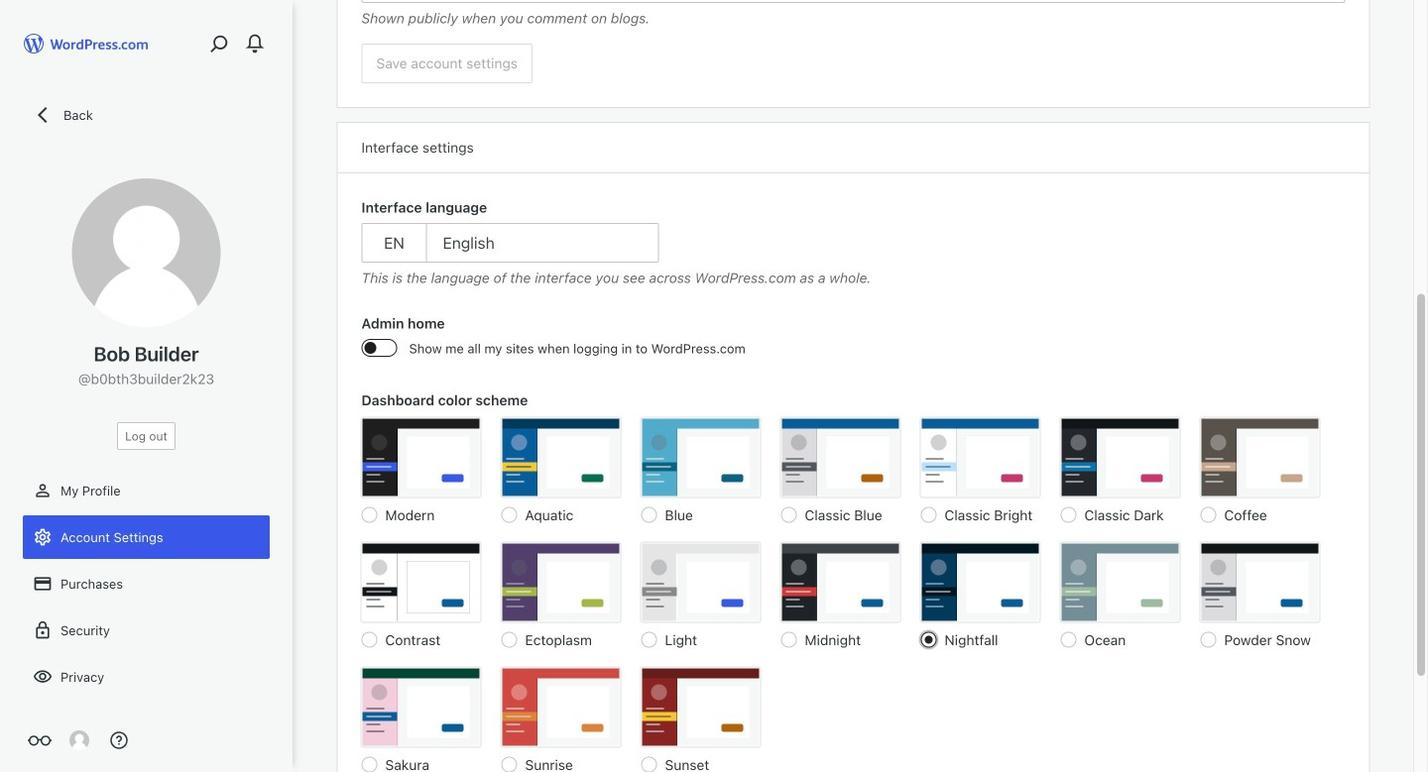 Task type: locate. For each thing, give the bounding box(es) containing it.
classic dark image
[[1061, 418, 1180, 497]]

person image
[[33, 481, 53, 501]]

4 group from the top
[[362, 390, 1346, 773]]

None radio
[[362, 507, 377, 523], [501, 507, 517, 523], [641, 507, 657, 523], [781, 507, 797, 523], [1201, 507, 1217, 523], [362, 632, 377, 648], [781, 632, 797, 648], [1061, 632, 1077, 648], [362, 757, 377, 773], [362, 507, 377, 523], [501, 507, 517, 523], [641, 507, 657, 523], [781, 507, 797, 523], [1201, 507, 1217, 523], [362, 632, 377, 648], [781, 632, 797, 648], [1061, 632, 1077, 648], [362, 757, 377, 773]]

1 group from the top
[[362, 0, 1346, 29]]

None url field
[[362, 0, 1346, 3]]

aquatic image
[[501, 418, 620, 497]]

None radio
[[921, 507, 937, 523], [1061, 507, 1077, 523], [501, 632, 517, 648], [641, 632, 657, 648], [921, 632, 937, 648], [1201, 632, 1217, 648], [501, 757, 517, 773], [641, 757, 657, 773], [921, 507, 937, 523], [1061, 507, 1077, 523], [501, 632, 517, 648], [641, 632, 657, 648], [921, 632, 937, 648], [1201, 632, 1217, 648], [501, 757, 517, 773], [641, 757, 657, 773]]

coffee image
[[1201, 418, 1320, 497]]

classic blue image
[[781, 418, 900, 497]]

contrast image
[[362, 543, 481, 622]]

sakura image
[[362, 668, 481, 747]]

group
[[362, 0, 1346, 29], [362, 197, 1346, 289], [362, 313, 1346, 370], [362, 390, 1346, 773]]

light image
[[641, 543, 760, 622]]

bob builder image
[[69, 731, 89, 751]]



Task type: vqa. For each thing, say whether or not it's contained in the screenshot.
close image
no



Task type: describe. For each thing, give the bounding box(es) containing it.
powder snow image
[[1201, 543, 1320, 622]]

sunset image
[[641, 668, 760, 747]]

ectoplasm image
[[501, 543, 620, 622]]

3 group from the top
[[362, 313, 1346, 370]]

blue image
[[641, 418, 760, 497]]

visibility image
[[33, 668, 53, 687]]

settings image
[[33, 528, 53, 548]]

sunrise image
[[501, 668, 620, 747]]

ocean image
[[1061, 543, 1180, 622]]

bob builder image
[[72, 179, 221, 327]]

midnight image
[[781, 543, 900, 622]]

2 group from the top
[[362, 197, 1346, 289]]

classic bright image
[[921, 418, 1040, 497]]

reader image
[[28, 729, 52, 753]]

lock image
[[33, 621, 53, 641]]

credit_card image
[[33, 574, 53, 594]]

modern image
[[362, 418, 481, 497]]

nightfall image
[[921, 543, 1040, 622]]



